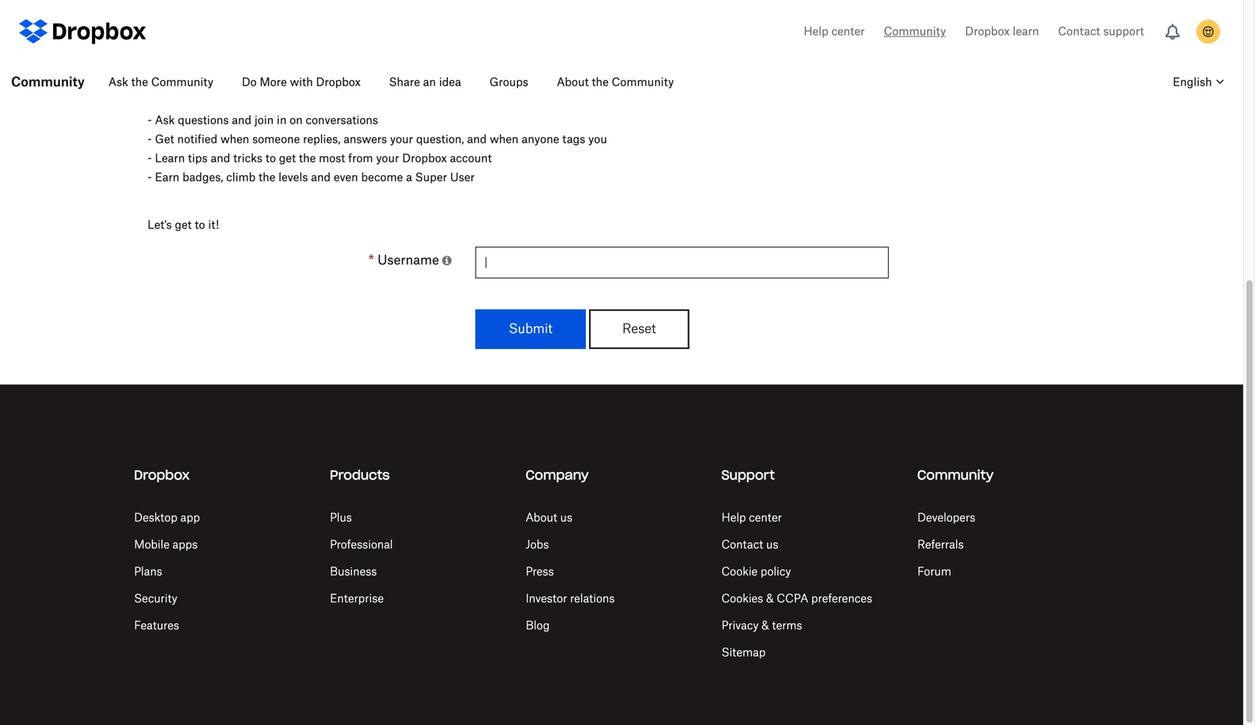 Task type: describe. For each thing, give the bounding box(es) containing it.
english
[[1173, 77, 1213, 88]]

products
[[330, 469, 390, 482]]

most
[[319, 153, 345, 164]]

0 horizontal spatial ask
[[108, 77, 128, 88]]

ask the community link
[[96, 63, 226, 102]]

more
[[260, 77, 287, 88]]

blog link
[[526, 620, 550, 632]]

let's
[[148, 220, 172, 231]]

jobs
[[526, 540, 549, 551]]

- ask questions and join in on conversations - get notified when someone replies, answers your question, and when anyone tags you - learn tips and tricks to get the most from your dropbox account - earn badges, climb the levels and even become a super user
[[148, 115, 607, 183]]

to:
[[467, 84, 482, 97]]

super
[[415, 172, 447, 183]]

mobile apps link
[[134, 540, 198, 551]]

cookies & ccpa preferences
[[722, 594, 873, 605]]

investor relations link
[[526, 594, 615, 605]]

2 - from the top
[[148, 134, 152, 145]]

1 vertical spatial your
[[376, 153, 399, 164]]

show user options menu image
[[1197, 20, 1221, 44]]

2 when from the left
[[490, 134, 519, 145]]

apps
[[173, 540, 198, 551]]

account
[[450, 153, 492, 164]]

business link
[[330, 567, 377, 578]]

cookies
[[722, 594, 764, 605]]

desktop app link
[[134, 513, 200, 524]]

it!
[[208, 220, 219, 231]]

contact for contact us
[[722, 540, 764, 551]]

0 vertical spatial your
[[390, 134, 413, 145]]

the up levels
[[299, 153, 316, 164]]

do
[[242, 77, 257, 88]]

us for about us
[[561, 513, 573, 524]]

support
[[722, 469, 775, 482]]

and left the join
[[232, 115, 252, 126]]

mobile apps
[[134, 540, 198, 551]]

help for contact us
[[722, 513, 746, 524]]

you
[[589, 134, 607, 145]]

questions
[[178, 115, 229, 126]]

now
[[148, 84, 175, 97]]

app
[[180, 513, 200, 524]]

forum
[[918, 567, 952, 578]]

groups link
[[477, 63, 541, 102]]

join
[[255, 115, 274, 126]]

center for contact us
[[749, 513, 782, 524]]

investor
[[526, 594, 567, 605]]

developers link
[[918, 513, 976, 524]]

privacy
[[722, 620, 759, 632]]

contact support link
[[1059, 22, 1145, 41]]

cookie policy
[[722, 567, 791, 578]]

* username
[[369, 254, 439, 267]]

user
[[450, 172, 475, 183]]

help center link for community
[[804, 22, 865, 41]]

get
[[155, 134, 174, 145]]

about us
[[526, 513, 573, 524]]

able
[[439, 84, 464, 97]]

relations
[[570, 594, 615, 605]]

anyone
[[522, 134, 560, 145]]

share an idea
[[389, 77, 461, 88]]

about for about us
[[526, 513, 558, 524]]

cookie policy link
[[722, 567, 791, 578]]

on
[[290, 115, 303, 126]]

support
[[1104, 26, 1145, 37]]

from
[[348, 153, 373, 164]]

contact us
[[722, 540, 779, 551]]

and down most at the left of the page
[[311, 172, 331, 183]]

share
[[389, 77, 420, 88]]

an
[[423, 77, 436, 88]]

1 - from the top
[[148, 115, 152, 126]]

blog
[[526, 620, 550, 632]]

in
[[277, 115, 287, 126]]

ask inside - ask questions and join in on conversations - get notified when someone replies, answers your question, and when anyone tags you - learn tips and tricks to get the most from your dropbox account - earn badges, climb the levels and even become a super user
[[155, 115, 175, 126]]

do more with dropbox link
[[229, 63, 373, 102]]

*
[[369, 254, 374, 267]]

plans link
[[134, 567, 162, 578]]

professional link
[[330, 540, 393, 551]]

desktop
[[134, 513, 178, 524]]

that
[[179, 84, 203, 97]]

learn
[[1013, 26, 1040, 37]]

developers
[[918, 513, 976, 524]]

security
[[134, 594, 177, 605]]

preferences
[[812, 594, 873, 605]]

press link
[[526, 567, 554, 578]]



Task type: vqa. For each thing, say whether or not it's contained in the screenshot.
Ask within - Ask Questions And Join In On Conversations - Get Notified When Someone Replies, Answers Your Question, And When Anyone Tags You - Learn Tips And Tricks To Get The Most From Your Dropbox Account - Earn Badges, Climb The Levels And Even Become A Super User
yes



Task type: locate. For each thing, give the bounding box(es) containing it.
jobs link
[[526, 540, 549, 551]]

notified
[[177, 134, 218, 145]]

tags
[[563, 134, 586, 145]]

1 vertical spatial help
[[722, 513, 746, 524]]

dropbox up super
[[402, 153, 447, 164]]

business
[[330, 567, 377, 578]]

earn
[[155, 172, 180, 183]]

help center link
[[804, 22, 865, 41], [722, 513, 782, 524]]

0 horizontal spatial help
[[722, 513, 746, 524]]

the right climb
[[259, 172, 276, 183]]

cookies & ccpa preferences link
[[722, 594, 873, 605]]

0 horizontal spatial help center
[[722, 513, 782, 524]]

features link
[[134, 620, 179, 632]]

do more with dropbox
[[242, 77, 361, 88]]

username
[[378, 254, 439, 267]]

- left earn
[[148, 172, 152, 183]]

center
[[832, 26, 865, 37], [749, 513, 782, 524]]

-
[[148, 115, 152, 126], [148, 134, 152, 145], [148, 153, 152, 164], [148, 172, 152, 183]]

about the community
[[557, 77, 674, 88]]

privacy & terms link
[[722, 620, 803, 632]]

with
[[290, 77, 313, 88]]

community
[[884, 26, 947, 37], [11, 76, 85, 89], [151, 77, 213, 88], [612, 77, 674, 88], [311, 84, 382, 97], [918, 469, 994, 482]]

0 vertical spatial ask
[[108, 77, 128, 88]]

badges,
[[183, 172, 223, 183]]

0 horizontal spatial center
[[749, 513, 782, 524]]

us
[[561, 513, 573, 524], [767, 540, 779, 551]]

question,
[[416, 134, 464, 145]]

idea
[[439, 77, 461, 88]]

enterprise link
[[330, 594, 384, 605]]

0 vertical spatial get
[[279, 153, 296, 164]]

1 horizontal spatial help
[[804, 26, 829, 37]]

0 horizontal spatial when
[[221, 134, 249, 145]]

contact support
[[1059, 26, 1145, 37]]

of
[[273, 84, 285, 97]]

0 vertical spatial to
[[266, 153, 276, 164]]

ask the community
[[108, 77, 213, 88]]

& left terms
[[762, 620, 770, 632]]

about up jobs link
[[526, 513, 558, 524]]

contact for contact support
[[1059, 26, 1101, 37]]

plans
[[134, 567, 162, 578]]

0 vertical spatial community link
[[884, 22, 947, 41]]

terms
[[772, 620, 803, 632]]

this is the name you'll be known as in the community. image
[[442, 255, 452, 266]]

forum link
[[918, 567, 952, 578]]

ask left now
[[108, 77, 128, 88]]

None text field
[[476, 247, 889, 278]]

plus link
[[330, 513, 352, 524]]

to down someone
[[266, 153, 276, 164]]

help center for contact us
[[722, 513, 782, 524]]

1 vertical spatial about
[[526, 513, 558, 524]]

professional
[[330, 540, 393, 551]]

0 horizontal spatial us
[[561, 513, 573, 524]]

about
[[557, 77, 589, 88], [526, 513, 558, 524]]

1 horizontal spatial contact
[[1059, 26, 1101, 37]]

ccpa
[[777, 594, 809, 605]]

1 vertical spatial help center link
[[722, 513, 782, 524]]

press
[[526, 567, 554, 578]]

to inside - ask questions and join in on conversations - get notified when someone replies, answers your question, and when anyone tags you - learn tips and tricks to get the most from your dropbox account - earn badges, climb the levels and even become a super user
[[266, 153, 276, 164]]

get up levels
[[279, 153, 296, 164]]

1 horizontal spatial get
[[279, 153, 296, 164]]

about for about the community
[[557, 77, 589, 88]]

1 vertical spatial contact
[[722, 540, 764, 551]]

the right the of
[[288, 84, 308, 97]]

dropbox left learn
[[966, 26, 1010, 37]]

1 vertical spatial center
[[749, 513, 782, 524]]

1 horizontal spatial community link
[[884, 22, 947, 41]]

us down company
[[561, 513, 573, 524]]

answers
[[344, 134, 387, 145]]

& left ccpa
[[767, 594, 774, 605]]

1 vertical spatial to
[[195, 220, 205, 231]]

contact us link
[[722, 540, 779, 551]]

1 vertical spatial help center
[[722, 513, 782, 524]]

about up tags
[[557, 77, 589, 88]]

center for community
[[832, 26, 865, 37]]

when up tricks at the top left of the page
[[221, 134, 249, 145]]

0 vertical spatial help center
[[804, 26, 865, 37]]

conversations
[[306, 115, 378, 126]]

features
[[134, 620, 179, 632]]

0 vertical spatial us
[[561, 513, 573, 524]]

1 vertical spatial community link
[[0, 63, 96, 102]]

someone
[[252, 134, 300, 145]]

1 horizontal spatial center
[[832, 26, 865, 37]]

become
[[361, 172, 403, 183]]

sitemap
[[722, 647, 766, 659]]

help center link for contact us
[[722, 513, 782, 524]]

- down now
[[148, 115, 152, 126]]

us for contact us
[[767, 540, 779, 551]]

1 horizontal spatial ask
[[155, 115, 175, 126]]

get
[[279, 153, 296, 164], [175, 220, 192, 231]]

tips
[[188, 153, 208, 164]]

the left "that"
[[131, 77, 148, 88]]

part
[[245, 84, 270, 97]]

dropbox inside 'link'
[[316, 77, 361, 88]]

privacy & terms
[[722, 620, 803, 632]]

tricks
[[233, 153, 263, 164]]

let's get to it!
[[148, 220, 219, 231]]

- left "learn"
[[148, 153, 152, 164]]

- left get
[[148, 134, 152, 145]]

groups
[[490, 77, 529, 88]]

0 horizontal spatial help center link
[[722, 513, 782, 524]]

0 horizontal spatial get
[[175, 220, 192, 231]]

your up become
[[376, 153, 399, 164]]

the
[[131, 77, 148, 88], [592, 77, 609, 88], [288, 84, 308, 97], [299, 153, 316, 164], [259, 172, 276, 183]]

and right tips
[[211, 153, 230, 164]]

0 vertical spatial center
[[832, 26, 865, 37]]

to
[[266, 153, 276, 164], [195, 220, 205, 231]]

0 horizontal spatial contact
[[722, 540, 764, 551]]

0 vertical spatial &
[[767, 594, 774, 605]]

referrals link
[[918, 540, 964, 551]]

1 vertical spatial us
[[767, 540, 779, 551]]

1 horizontal spatial help center link
[[804, 22, 865, 41]]

you'll
[[386, 84, 417, 97]]

1 vertical spatial ask
[[155, 115, 175, 126]]

climb
[[226, 172, 256, 183]]

1 horizontal spatial us
[[767, 540, 779, 551]]

your right answers
[[390, 134, 413, 145]]

1 when from the left
[[221, 134, 249, 145]]

and
[[232, 115, 252, 126], [467, 134, 487, 145], [211, 153, 230, 164], [311, 172, 331, 183]]

learn
[[155, 153, 185, 164]]

about the community link
[[544, 63, 687, 102]]

the up you
[[592, 77, 609, 88]]

ask up get
[[155, 115, 175, 126]]

0 horizontal spatial community link
[[0, 63, 96, 102]]

a
[[406, 172, 412, 183]]

share an idea link
[[376, 63, 474, 102]]

get inside - ask questions and join in on conversations - get notified when someone replies, answers your question, and when anyone tags you - learn tips and tricks to get the most from your dropbox account - earn badges, climb the levels and even become a super user
[[279, 153, 296, 164]]

help center for community
[[804, 26, 865, 37]]

1 horizontal spatial help center
[[804, 26, 865, 37]]

when
[[221, 134, 249, 145], [490, 134, 519, 145]]

even
[[334, 172, 358, 183]]

& for cookies
[[767, 594, 774, 605]]

contact up "cookie"
[[722, 540, 764, 551]]

to left it!
[[195, 220, 205, 231]]

dropbox learn link
[[966, 22, 1040, 41]]

replies,
[[303, 134, 341, 145]]

dropbox inside - ask questions and join in on conversations - get notified when someone replies, answers your question, and when anyone tags you - learn tips and tricks to get the most from your dropbox account - earn badges, climb the levels and even become a super user
[[402, 153, 447, 164]]

& for privacy
[[762, 620, 770, 632]]

get right 'let's'
[[175, 220, 192, 231]]

None submit
[[476, 309, 586, 349], [589, 309, 690, 349], [476, 309, 586, 349], [589, 309, 690, 349]]

contact left support in the right of the page
[[1059, 26, 1101, 37]]

help for community
[[804, 26, 829, 37]]

1 vertical spatial get
[[175, 220, 192, 231]]

plus
[[330, 513, 352, 524]]

you're
[[206, 84, 242, 97]]

enterprise
[[330, 594, 384, 605]]

dropbox right the 'with'
[[316, 77, 361, 88]]

security link
[[134, 594, 177, 605]]

0 horizontal spatial to
[[195, 220, 205, 231]]

1 horizontal spatial to
[[266, 153, 276, 164]]

4 - from the top
[[148, 172, 152, 183]]

dropbox up desktop app link
[[134, 469, 190, 482]]

now that you're part of the community you'll be able to:
[[148, 84, 482, 97]]

1 vertical spatial &
[[762, 620, 770, 632]]

1 horizontal spatial when
[[490, 134, 519, 145]]

about us link
[[526, 513, 573, 524]]

0 vertical spatial contact
[[1059, 26, 1101, 37]]

0 vertical spatial help
[[804, 26, 829, 37]]

0 vertical spatial about
[[557, 77, 589, 88]]

0 vertical spatial help center link
[[804, 22, 865, 41]]

when left anyone
[[490, 134, 519, 145]]

us up policy
[[767, 540, 779, 551]]

and up account
[[467, 134, 487, 145]]

3 - from the top
[[148, 153, 152, 164]]



